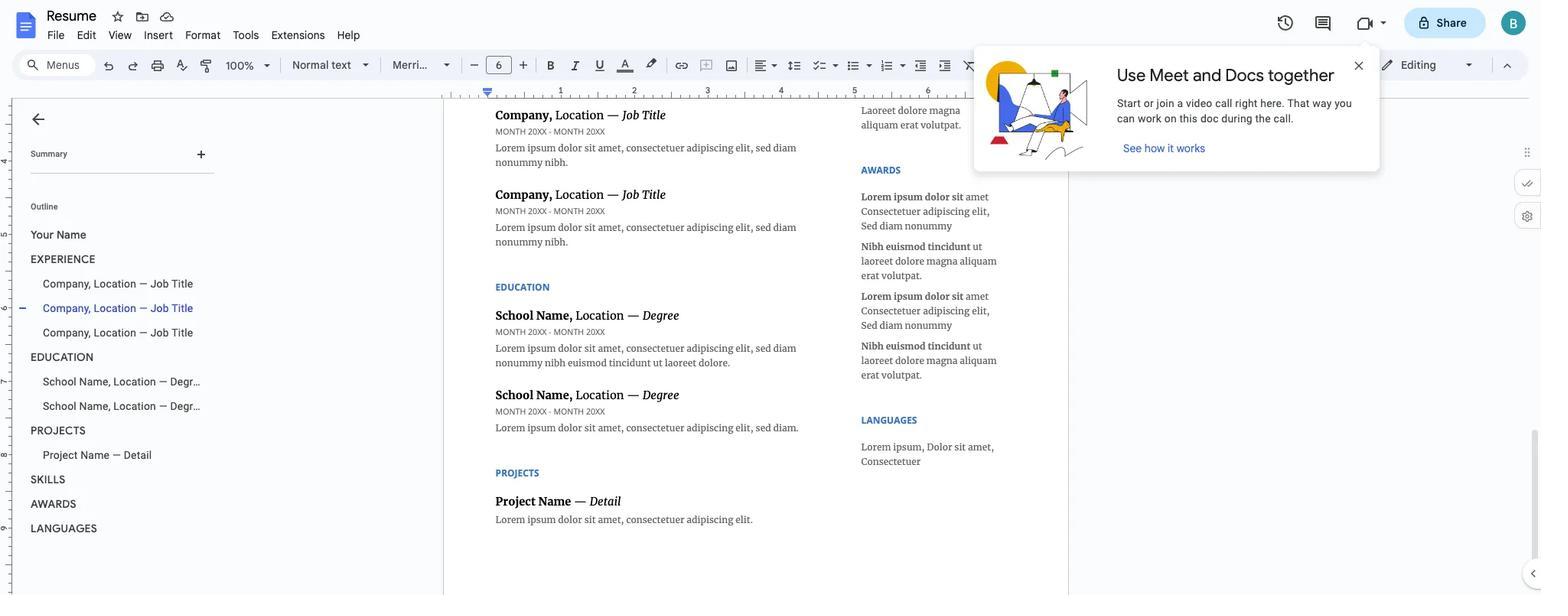 Task type: locate. For each thing, give the bounding box(es) containing it.
1 job from the top
[[151, 278, 169, 290]]

—
[[139, 278, 148, 290], [139, 302, 148, 315], [139, 327, 148, 339], [159, 376, 167, 388], [159, 400, 167, 413], [112, 449, 121, 462]]

1 company, location — job title from the top
[[43, 278, 193, 290]]

skills
[[31, 473, 65, 487]]

summary
[[31, 149, 67, 159]]

1 vertical spatial company,
[[43, 302, 91, 315]]

awards
[[31, 498, 76, 511]]

school up projects
[[43, 400, 76, 413]]

3 title from the top
[[172, 327, 193, 339]]

name
[[57, 228, 87, 242], [80, 449, 110, 462]]

0 vertical spatial company,
[[43, 278, 91, 290]]

right margin image
[[1020, 86, 1068, 98]]

name right project
[[80, 449, 110, 462]]

0 vertical spatial school name, location — degree
[[43, 376, 205, 388]]

1 vertical spatial degree
[[170, 400, 205, 413]]

join
[[1157, 97, 1175, 109]]

work
[[1138, 113, 1162, 125]]

0 vertical spatial name,
[[79, 376, 111, 388]]

highlight color image
[[643, 54, 660, 73]]

0 vertical spatial job
[[151, 278, 169, 290]]

1 vertical spatial school
[[43, 400, 76, 413]]

degree
[[170, 376, 205, 388], [170, 400, 205, 413]]

1 company, from the top
[[43, 278, 91, 290]]

experience
[[31, 253, 96, 266]]

0 vertical spatial company, location — job title
[[43, 278, 193, 290]]

name, up projects
[[79, 400, 111, 413]]

use meet and docs together alert dialog
[[974, 40, 1380, 171]]

company, location — job title
[[43, 278, 193, 290], [43, 302, 193, 315], [43, 327, 193, 339]]

2 vertical spatial company, location — job title
[[43, 327, 193, 339]]

doc
[[1201, 113, 1219, 125]]

0 vertical spatial name
[[57, 228, 87, 242]]

share button
[[1404, 8, 1486, 38]]

1 school from the top
[[43, 376, 76, 388]]

1 vertical spatial company, location — job title
[[43, 302, 193, 315]]

and
[[1193, 65, 1222, 86]]

you
[[1335, 97, 1352, 109]]

school name, location — degree up detail
[[43, 400, 205, 413]]

detail
[[124, 449, 152, 462]]

2 vertical spatial company,
[[43, 327, 91, 339]]

use meet and docs together
[[1117, 65, 1335, 86]]

job
[[151, 278, 169, 290], [151, 302, 169, 315], [151, 327, 169, 339]]

insert
[[144, 28, 173, 42]]

company,
[[43, 278, 91, 290], [43, 302, 91, 315], [43, 327, 91, 339]]

1 vertical spatial name,
[[79, 400, 111, 413]]

outline heading
[[12, 201, 220, 223]]

school
[[43, 376, 76, 388], [43, 400, 76, 413]]

file
[[47, 28, 65, 42]]

2 school from the top
[[43, 400, 76, 413]]

menu bar containing file
[[41, 20, 366, 45]]

extensions menu item
[[265, 26, 331, 44]]

1 degree from the top
[[170, 376, 205, 388]]

0 vertical spatial degree
[[170, 376, 205, 388]]

name,
[[79, 376, 111, 388], [79, 400, 111, 413]]

name, down 'education'
[[79, 376, 111, 388]]

Zoom text field
[[222, 55, 259, 77]]

tools menu item
[[227, 26, 265, 44]]

0 vertical spatial school
[[43, 376, 76, 388]]

school name, location — degree down 'education'
[[43, 376, 205, 388]]

2 vertical spatial job
[[151, 327, 169, 339]]

menu bar
[[41, 20, 366, 45]]

1 vertical spatial school name, location — degree
[[43, 400, 205, 413]]

text color image
[[617, 54, 634, 73]]

2 vertical spatial title
[[172, 327, 193, 339]]

editing
[[1401, 58, 1437, 72]]

file menu item
[[41, 26, 71, 44]]

title
[[172, 278, 193, 290], [172, 302, 193, 315], [172, 327, 193, 339]]

name up the experience
[[57, 228, 87, 242]]

1 vertical spatial job
[[151, 302, 169, 315]]

name for your
[[57, 228, 87, 242]]

school down 'education'
[[43, 376, 76, 388]]

that
[[1288, 97, 1310, 109]]

together
[[1268, 65, 1335, 86]]

during
[[1222, 113, 1253, 125]]

2 job from the top
[[151, 302, 169, 315]]

document outline element
[[12, 99, 220, 595]]

menu bar inside menu bar banner
[[41, 20, 366, 45]]

Menus field
[[19, 54, 96, 76]]

use
[[1117, 65, 1146, 86]]

editing button
[[1370, 54, 1486, 77]]

here.
[[1261, 97, 1285, 109]]

merriweather option
[[393, 54, 461, 76]]

1 vertical spatial title
[[172, 302, 193, 315]]

school name, location — degree
[[43, 376, 205, 388], [43, 400, 205, 413]]

3 job from the top
[[151, 327, 169, 339]]

location
[[94, 278, 136, 290], [94, 302, 136, 315], [94, 327, 136, 339], [113, 376, 156, 388], [113, 400, 156, 413]]

format menu item
[[179, 26, 227, 44]]

1 vertical spatial name
[[80, 449, 110, 462]]

can
[[1117, 113, 1135, 125]]

0 vertical spatial title
[[172, 278, 193, 290]]



Task type: vqa. For each thing, say whether or not it's contained in the screenshot.
Size
no



Task type: describe. For each thing, give the bounding box(es) containing it.
1 school name, location — degree from the top
[[43, 376, 205, 388]]

call.
[[1274, 113, 1294, 125]]

menu bar banner
[[0, 0, 1542, 595]]

languages
[[31, 522, 97, 536]]

it
[[1168, 142, 1174, 155]]

on
[[1165, 113, 1177, 125]]

styles list. normal text selected. option
[[292, 54, 354, 76]]

view menu item
[[102, 26, 138, 44]]

project
[[43, 449, 78, 462]]

this
[[1180, 113, 1198, 125]]

view
[[109, 28, 132, 42]]

see
[[1124, 142, 1142, 155]]

summary heading
[[31, 148, 67, 161]]

help
[[337, 28, 360, 42]]

text
[[331, 58, 351, 72]]

mode and view toolbar
[[1369, 50, 1520, 80]]

edit menu item
[[71, 26, 102, 44]]

works
[[1177, 142, 1206, 155]]

tools
[[233, 28, 259, 42]]

normal text
[[292, 58, 351, 72]]

edit
[[77, 28, 96, 42]]

line & paragraph spacing image
[[786, 54, 803, 76]]

video
[[1186, 97, 1213, 109]]

Font size text field
[[487, 56, 511, 74]]

1 name, from the top
[[79, 376, 111, 388]]

how
[[1145, 142, 1165, 155]]

start or join a video call right here. that way you can work on this doc during the call.
[[1117, 97, 1352, 125]]

2 school name, location — degree from the top
[[43, 400, 205, 413]]

the
[[1256, 113, 1271, 125]]

Zoom field
[[220, 54, 277, 77]]

format
[[185, 28, 221, 42]]

right
[[1236, 97, 1258, 109]]

meet
[[1150, 65, 1189, 86]]

insert menu item
[[138, 26, 179, 44]]

see how it works button
[[1117, 136, 1212, 161]]

use meet and docs together application
[[0, 0, 1542, 595]]

projects
[[31, 424, 86, 438]]

your
[[31, 228, 54, 242]]

education
[[31, 351, 94, 364]]

2 company, location — job title from the top
[[43, 302, 193, 315]]

left margin image
[[444, 86, 492, 98]]

name for project
[[80, 449, 110, 462]]

merriweather
[[393, 58, 461, 72]]

Rename text field
[[41, 6, 106, 24]]

insert image image
[[723, 54, 741, 76]]

docs
[[1226, 65, 1264, 86]]

call
[[1216, 97, 1233, 109]]

3 company, from the top
[[43, 327, 91, 339]]

or
[[1144, 97, 1154, 109]]

see how it works
[[1124, 142, 1206, 155]]

outline
[[31, 202, 58, 212]]

3 company, location — job title from the top
[[43, 327, 193, 339]]

2 company, from the top
[[43, 302, 91, 315]]

normal
[[292, 58, 329, 72]]

share
[[1437, 16, 1467, 30]]

help menu item
[[331, 26, 366, 44]]

Font size field
[[486, 56, 518, 75]]

start
[[1117, 97, 1141, 109]]

1 title from the top
[[172, 278, 193, 290]]

way
[[1313, 97, 1332, 109]]

main toolbar
[[95, 0, 1026, 435]]

your name
[[31, 228, 87, 242]]

extensions
[[271, 28, 325, 42]]

project name — detail
[[43, 449, 152, 462]]

2 name, from the top
[[79, 400, 111, 413]]

2 title from the top
[[172, 302, 193, 315]]

2 degree from the top
[[170, 400, 205, 413]]

Star checkbox
[[107, 6, 129, 28]]

a
[[1178, 97, 1184, 109]]



